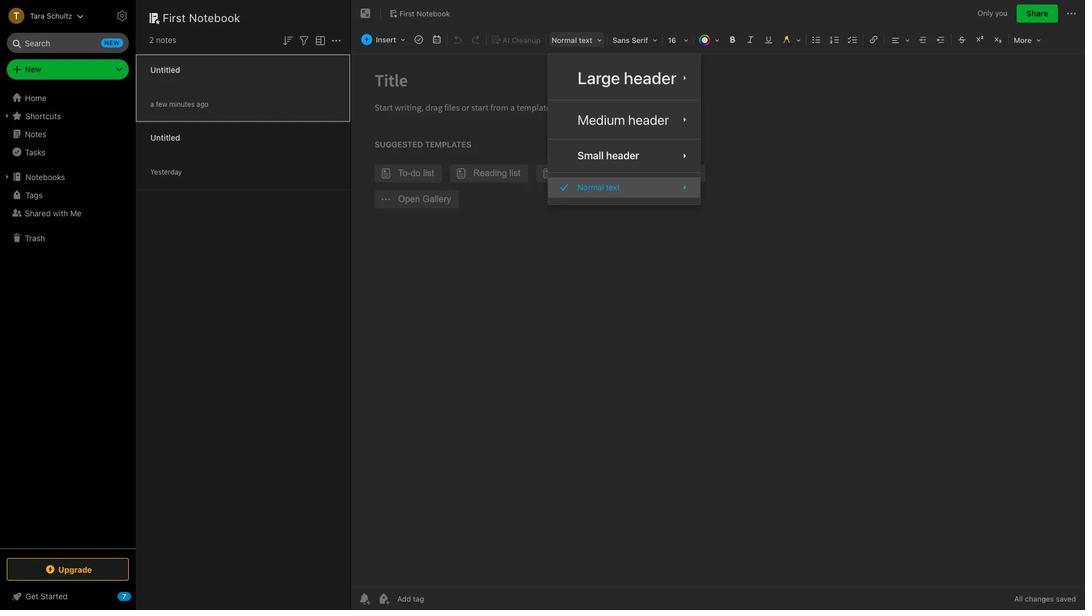 Task type: locate. For each thing, give the bounding box(es) containing it.
notebooks
[[25, 172, 65, 182]]

0 vertical spatial text
[[579, 36, 593, 45]]

0 horizontal spatial normal
[[552, 36, 577, 45]]

1 vertical spatial text
[[606, 183, 620, 192]]

large
[[578, 68, 620, 88]]

header inside small header link
[[606, 150, 640, 162]]

text inside field
[[579, 36, 593, 45]]

large header
[[578, 68, 677, 88]]

[object object] field down small header link
[[548, 178, 700, 198]]

[object object] field down sans
[[548, 60, 700, 96]]

Font color field
[[695, 32, 724, 48]]

settings image
[[115, 9, 129, 23]]

View options field
[[311, 33, 327, 47]]

first up 'notes'
[[163, 11, 186, 24]]

normal inside menu item
[[578, 183, 604, 192]]

more actions image
[[1065, 7, 1079, 20]]

new button
[[7, 59, 129, 80]]

text inside menu item
[[606, 183, 620, 192]]

first
[[400, 9, 415, 18], [163, 11, 186, 24]]

a few minutes ago
[[150, 100, 208, 108]]

first notebook up "task" "image"
[[400, 9, 450, 18]]

text left sans
[[579, 36, 593, 45]]

small
[[578, 150, 604, 162]]

changes
[[1025, 595, 1054, 604]]

1 horizontal spatial first notebook
[[400, 9, 450, 18]]

untitled for a few minutes ago
[[150, 65, 180, 74]]

header for large header
[[624, 68, 677, 88]]

2 vertical spatial header
[[606, 150, 640, 162]]

More actions field
[[1065, 5, 1079, 23], [330, 33, 343, 47]]

2 notes
[[149, 35, 176, 45]]

[object object] field up small header link
[[548, 105, 700, 135]]

more actions field right share button
[[1065, 5, 1079, 23]]

normal text
[[552, 36, 593, 45], [578, 183, 620, 192]]

0 horizontal spatial text
[[579, 36, 593, 45]]

only
[[978, 9, 993, 18]]

1 untitled from the top
[[150, 65, 180, 74]]

1 horizontal spatial normal
[[578, 183, 604, 192]]

0 vertical spatial normal text
[[552, 36, 593, 45]]

[object Object] field
[[548, 60, 700, 96], [548, 105, 700, 135], [548, 144, 700, 168], [548, 178, 700, 198]]

all
[[1015, 595, 1023, 604]]

1 vertical spatial untitled
[[150, 133, 180, 142]]

2 [object object] field from the top
[[548, 105, 700, 135]]

3 [object object] field from the top
[[548, 144, 700, 168]]

2 untitled from the top
[[150, 133, 180, 142]]

click to collapse image
[[131, 590, 140, 603]]

serif
[[632, 36, 648, 45]]

header up small header link
[[628, 112, 669, 128]]

0 vertical spatial normal
[[552, 36, 577, 45]]

saved
[[1056, 595, 1076, 604]]

upgrade button
[[7, 559, 129, 581]]

untitled for yesterday
[[150, 133, 180, 142]]

text
[[579, 36, 593, 45], [606, 183, 620, 192]]

header
[[624, 68, 677, 88], [628, 112, 669, 128], [606, 150, 640, 162]]

untitled down the few
[[150, 133, 180, 142]]

0 horizontal spatial more actions field
[[330, 33, 343, 47]]

header inside medium header link
[[628, 112, 669, 128]]

normal text up large in the right top of the page
[[552, 36, 593, 45]]

first inside button
[[400, 9, 415, 18]]

strikethrough image
[[954, 32, 970, 47]]

1 [object object] field from the top
[[548, 60, 700, 96]]

Sort options field
[[281, 33, 295, 47]]

bold image
[[725, 32, 741, 47]]

0 vertical spatial header
[[624, 68, 677, 88]]

normal
[[552, 36, 577, 45], [578, 183, 604, 192]]

untitled
[[150, 65, 180, 74], [150, 133, 180, 142]]

1 horizontal spatial notebook
[[417, 9, 450, 18]]

1 vertical spatial normal text
[[578, 183, 620, 192]]

normal text link
[[548, 178, 700, 198]]

normal text menu item
[[548, 178, 700, 198]]

schultz
[[47, 11, 72, 20]]

you
[[996, 9, 1008, 18]]

0 horizontal spatial notebook
[[189, 11, 240, 24]]

notebook inside button
[[417, 9, 450, 18]]

[object object] field up the normal text link
[[548, 144, 700, 168]]

note window element
[[351, 0, 1085, 611]]

insert link image
[[866, 32, 882, 47]]

italic image
[[743, 32, 759, 47]]

insert
[[376, 35, 396, 44]]

underline image
[[761, 32, 777, 47]]

all changes saved
[[1015, 595, 1076, 604]]

get started
[[25, 592, 68, 601]]

tree
[[0, 89, 136, 548]]

more actions field right view options 'field'
[[330, 33, 343, 47]]

bulleted list image
[[809, 32, 825, 47]]

first notebook up 'notes'
[[163, 11, 240, 24]]

small header link
[[548, 144, 700, 168]]

header inside 'large header' link
[[624, 68, 677, 88]]

notes
[[25, 129, 46, 139]]

Font size field
[[664, 32, 692, 48]]

first notebook
[[400, 9, 450, 18], [163, 11, 240, 24]]

a
[[150, 100, 154, 108]]

sans
[[613, 36, 630, 45]]

0 vertical spatial untitled
[[150, 65, 180, 74]]

header down serif
[[624, 68, 677, 88]]

tags
[[25, 190, 43, 200]]

1 vertical spatial header
[[628, 112, 669, 128]]

notebook
[[417, 9, 450, 18], [189, 11, 240, 24]]

header up the normal text link
[[606, 150, 640, 162]]

superscript image
[[972, 32, 988, 47]]

tara
[[30, 11, 45, 20]]

checklist image
[[845, 32, 861, 47]]

more
[[1014, 36, 1032, 45]]

1 horizontal spatial first
[[400, 9, 415, 18]]

[object object] field containing medium header
[[548, 105, 700, 135]]

notes
[[156, 35, 176, 45]]

upgrade
[[58, 565, 92, 575]]

normal text down small
[[578, 183, 620, 192]]

1 horizontal spatial more actions field
[[1065, 5, 1079, 23]]

1 vertical spatial more actions field
[[330, 33, 343, 47]]

1 horizontal spatial text
[[606, 183, 620, 192]]

minutes
[[169, 100, 195, 108]]

Search text field
[[15, 33, 121, 53]]

Account field
[[0, 5, 84, 27]]

normal inside field
[[552, 36, 577, 45]]

2
[[149, 35, 154, 45]]

4 [object object] field from the top
[[548, 178, 700, 198]]

more actions image
[[330, 34, 343, 47]]

More field
[[1010, 32, 1045, 48]]

dropdown list menu
[[548, 60, 700, 198]]

home
[[25, 93, 46, 103]]

large header link
[[548, 60, 700, 96]]

text down small header
[[606, 183, 620, 192]]

shared
[[25, 208, 51, 218]]

first up "task" "image"
[[400, 9, 415, 18]]

header for small header
[[606, 150, 640, 162]]

1 vertical spatial normal
[[578, 183, 604, 192]]

started
[[41, 592, 68, 601]]

untitled down 'notes'
[[150, 65, 180, 74]]

shared with me link
[[0, 204, 135, 222]]

shortcuts button
[[0, 107, 135, 125]]



Task type: vqa. For each thing, say whether or not it's contained in the screenshot.
"Dropdown List" menu
yes



Task type: describe. For each thing, give the bounding box(es) containing it.
calendar event image
[[429, 32, 445, 47]]

numbered list image
[[827, 32, 843, 47]]

[object object] field containing normal text
[[548, 178, 700, 198]]

outdent image
[[933, 32, 949, 47]]

new
[[25, 64, 41, 74]]

Insert field
[[358, 32, 409, 47]]

home link
[[0, 89, 136, 107]]

shortcuts
[[25, 111, 61, 121]]

trash
[[25, 233, 45, 243]]

notes link
[[0, 125, 135, 143]]

Font family field
[[609, 32, 661, 48]]

first notebook inside button
[[400, 9, 450, 18]]

16
[[668, 36, 676, 45]]

Highlight field
[[778, 32, 805, 48]]

medium header link
[[548, 105, 700, 135]]

tree containing home
[[0, 89, 136, 548]]

Alignment field
[[886, 32, 914, 48]]

share
[[1027, 8, 1049, 18]]

7
[[123, 593, 126, 600]]

tara schultz
[[30, 11, 72, 20]]

first notebook button
[[386, 6, 454, 21]]

Add tag field
[[396, 594, 481, 604]]

[object object] field containing large header
[[548, 60, 700, 96]]

expand note image
[[359, 7, 373, 20]]

add a reminder image
[[358, 592, 371, 606]]

Note Editor text field
[[351, 54, 1085, 587]]

shared with me
[[25, 208, 82, 218]]

indent image
[[915, 32, 931, 47]]

Help and Learning task checklist field
[[0, 588, 136, 606]]

tasks
[[25, 147, 45, 157]]

[object object] field containing small header
[[548, 144, 700, 168]]

expand notebooks image
[[3, 172, 12, 181]]

new
[[104, 39, 120, 46]]

trash link
[[0, 229, 135, 247]]

me
[[70, 208, 82, 218]]

task image
[[411, 32, 427, 47]]

normal text inside menu item
[[578, 183, 620, 192]]

get
[[25, 592, 38, 601]]

new search field
[[15, 33, 123, 53]]

medium header
[[578, 112, 669, 128]]

Add filters field
[[297, 33, 311, 47]]

tags button
[[0, 186, 135, 204]]

0 horizontal spatial first
[[163, 11, 186, 24]]

header for medium header
[[628, 112, 669, 128]]

normal text inside field
[[552, 36, 593, 45]]

tasks button
[[0, 143, 135, 161]]

few
[[156, 100, 167, 108]]

0 vertical spatial more actions field
[[1065, 5, 1079, 23]]

with
[[53, 208, 68, 218]]

sans serif
[[613, 36, 648, 45]]

notebooks link
[[0, 168, 135, 186]]

add filters image
[[297, 34, 311, 47]]

share button
[[1017, 5, 1058, 23]]

Heading level field
[[548, 32, 606, 48]]

add tag image
[[377, 592, 391, 606]]

small header
[[578, 150, 640, 162]]

yesterday
[[150, 168, 182, 176]]

medium
[[578, 112, 625, 128]]

0 horizontal spatial first notebook
[[163, 11, 240, 24]]

only you
[[978, 9, 1008, 18]]

ago
[[197, 100, 208, 108]]

subscript image
[[990, 32, 1006, 47]]



